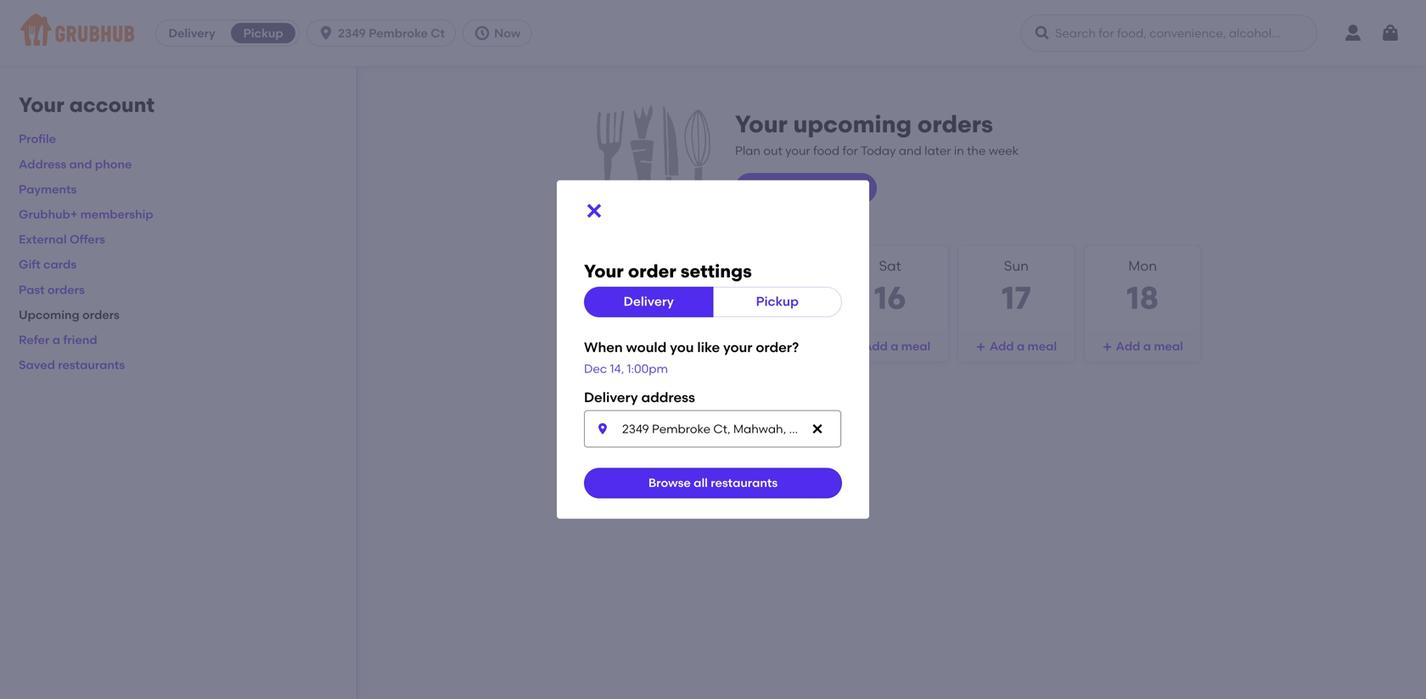 Task type: locate. For each thing, give the bounding box(es) containing it.
add for 15
[[737, 339, 762, 354]]

your right out
[[786, 144, 811, 158]]

0 vertical spatial pickup button
[[228, 20, 299, 47]]

add a meal up 1:00pm
[[611, 339, 678, 354]]

you
[[670, 339, 694, 356]]

2 vertical spatial orders
[[82, 308, 120, 322]]

0 horizontal spatial pickup button
[[228, 20, 299, 47]]

your up out
[[735, 110, 788, 138]]

address
[[19, 157, 66, 171]]

restaurants right all
[[711, 476, 778, 491]]

0 vertical spatial delivery button
[[156, 20, 228, 47]]

a
[[810, 181, 818, 196], [52, 333, 60, 347], [638, 339, 646, 354], [765, 339, 772, 354], [891, 339, 899, 354], [1017, 339, 1025, 354], [1144, 339, 1152, 354]]

1 horizontal spatial restaurants
[[711, 476, 778, 491]]

today right the for
[[861, 144, 896, 158]]

in
[[954, 144, 965, 158]]

add a meal for 14
[[611, 339, 678, 354]]

your right like
[[724, 339, 753, 356]]

food
[[814, 144, 840, 158]]

svg image for 18
[[1103, 342, 1113, 353]]

orders inside your upcoming orders plan out your food for today and later in the week
[[918, 110, 994, 138]]

today
[[861, 144, 896, 158], [618, 258, 658, 274]]

and left phone
[[69, 157, 92, 171]]

your left 'order'
[[584, 261, 624, 282]]

pembroke
[[369, 26, 428, 40]]

profile link
[[19, 132, 56, 146]]

1 vertical spatial delivery
[[624, 294, 674, 310]]

meal down 16
[[902, 339, 931, 354]]

orders up upcoming orders link
[[47, 283, 85, 297]]

1 horizontal spatial your
[[786, 144, 811, 158]]

1 vertical spatial your
[[724, 339, 753, 356]]

gift
[[19, 257, 40, 272]]

gift cards link
[[19, 257, 77, 272]]

later
[[925, 144, 952, 158]]

orders
[[918, 110, 994, 138], [47, 283, 85, 297], [82, 308, 120, 322]]

0 horizontal spatial restaurants
[[58, 358, 125, 372]]

your
[[786, 144, 811, 158], [724, 339, 753, 356]]

sat 16
[[875, 258, 906, 317]]

delivery address
[[584, 389, 695, 406]]

meal for 14
[[649, 339, 678, 354]]

past
[[19, 283, 45, 297]]

2349
[[338, 26, 366, 40]]

1 vertical spatial delivery button
[[584, 287, 714, 318]]

add a meal button
[[735, 173, 877, 204], [580, 331, 696, 362], [706, 331, 822, 362], [833, 331, 948, 362], [959, 331, 1075, 362], [1085, 331, 1201, 362]]

restaurants down friend
[[58, 358, 125, 372]]

add
[[783, 181, 807, 196], [611, 339, 635, 354], [737, 339, 762, 354], [864, 339, 888, 354], [990, 339, 1014, 354], [1116, 339, 1141, 354]]

upcoming
[[794, 110, 912, 138]]

and left later
[[899, 144, 922, 158]]

phone
[[95, 157, 132, 171]]

add a meal down 17
[[990, 339, 1057, 354]]

gift cards
[[19, 257, 77, 272]]

0 vertical spatial restaurants
[[58, 358, 125, 372]]

0 vertical spatial your
[[786, 144, 811, 158]]

svg image for 15
[[724, 342, 734, 353]]

add a meal down 18
[[1116, 339, 1184, 354]]

add a meal button for 18
[[1085, 331, 1201, 362]]

today inside your upcoming orders plan out your food for today and later in the week
[[861, 144, 896, 158]]

account
[[69, 93, 155, 117]]

1 vertical spatial pickup button
[[713, 287, 842, 318]]

orders up in
[[918, 110, 994, 138]]

Search Address search field
[[584, 410, 842, 448]]

meal down 17
[[1028, 339, 1057, 354]]

1 horizontal spatial your
[[584, 261, 624, 282]]

your up profile link
[[19, 93, 64, 117]]

0 horizontal spatial pickup
[[243, 26, 283, 40]]

0 vertical spatial orders
[[918, 110, 994, 138]]

a down 17
[[1017, 339, 1025, 354]]

svg image for 14
[[597, 342, 607, 353]]

2349 pembroke ct
[[338, 26, 445, 40]]

1 horizontal spatial pickup button
[[713, 287, 842, 318]]

pickup button
[[228, 20, 299, 47], [713, 287, 842, 318]]

past orders link
[[19, 283, 85, 297]]

svg image inside 2349 pembroke ct button
[[318, 25, 335, 42]]

delivery button
[[156, 20, 228, 47], [584, 287, 714, 318]]

svg image
[[1034, 25, 1051, 42], [597, 342, 607, 353], [724, 342, 734, 353], [1103, 342, 1113, 353]]

0 horizontal spatial delivery
[[169, 26, 215, 40]]

meal up 1:00pm
[[649, 339, 678, 354]]

sat
[[879, 258, 902, 274]]

1 vertical spatial orders
[[47, 283, 85, 297]]

1 horizontal spatial today
[[861, 144, 896, 158]]

and
[[899, 144, 922, 158], [69, 157, 92, 171]]

delivery
[[169, 26, 215, 40], [624, 294, 674, 310]]

pickup
[[243, 26, 283, 40], [756, 294, 799, 310]]

main navigation navigation
[[0, 0, 1427, 66]]

offers
[[70, 232, 105, 247]]

saved
[[19, 358, 55, 372]]

15
[[748, 279, 780, 317]]

0 horizontal spatial your
[[724, 339, 753, 356]]

external
[[19, 232, 67, 247]]

now button
[[463, 20, 539, 47]]

2349 pembroke ct button
[[307, 20, 463, 47]]

today up 14 on the left of page
[[618, 258, 658, 274]]

meal for 15
[[775, 339, 805, 354]]

2 horizontal spatial your
[[735, 110, 788, 138]]

refer a friend
[[19, 333, 97, 347]]

1 vertical spatial pickup
[[756, 294, 799, 310]]

add a meal button for 16
[[833, 331, 948, 362]]

add a meal for 18
[[1116, 339, 1184, 354]]

1 horizontal spatial pickup
[[756, 294, 799, 310]]

your
[[19, 93, 64, 117], [735, 110, 788, 138], [584, 261, 624, 282]]

a down food
[[810, 181, 818, 196]]

your inside when would you like your order? dec 14, 1:00pm
[[724, 339, 753, 356]]

restaurants
[[58, 358, 125, 372], [711, 476, 778, 491]]

would
[[626, 339, 667, 356]]

browse all restaurants button
[[584, 468, 842, 499]]

meal for 18
[[1154, 339, 1184, 354]]

your inside your upcoming orders plan out your food for today and later in the week
[[735, 110, 788, 138]]

pickup button inside main navigation navigation
[[228, 20, 299, 47]]

0 horizontal spatial and
[[69, 157, 92, 171]]

add a meal down 16
[[864, 339, 931, 354]]

1 horizontal spatial delivery button
[[584, 287, 714, 318]]

order
[[628, 261, 677, 282]]

week
[[989, 144, 1019, 158]]

pickup button for bottommost "delivery" button
[[713, 287, 842, 318]]

cards
[[43, 257, 77, 272]]

0 horizontal spatial today
[[618, 258, 658, 274]]

orders up friend
[[82, 308, 120, 322]]

0 horizontal spatial delivery button
[[156, 20, 228, 47]]

1 vertical spatial restaurants
[[711, 476, 778, 491]]

add a meal
[[783, 181, 850, 196], [611, 339, 678, 354], [737, 339, 805, 354], [864, 339, 931, 354], [990, 339, 1057, 354], [1116, 339, 1184, 354]]

0 vertical spatial pickup
[[243, 26, 283, 40]]

ct
[[431, 26, 445, 40]]

profile
[[19, 132, 56, 146]]

pickup inside main navigation navigation
[[243, 26, 283, 40]]

svg image
[[1381, 23, 1401, 43], [318, 25, 335, 42], [474, 25, 491, 42], [584, 201, 605, 221], [976, 342, 987, 353], [596, 422, 610, 436], [811, 422, 825, 436]]

membership
[[80, 207, 153, 222]]

saved restaurants
[[19, 358, 125, 372]]

meal down 15 at right top
[[775, 339, 805, 354]]

0 vertical spatial delivery
[[169, 26, 215, 40]]

dec
[[584, 362, 607, 376]]

pickup button for left "delivery" button
[[228, 20, 299, 47]]

delivery
[[584, 389, 638, 406]]

meal
[[821, 181, 850, 196], [649, 339, 678, 354], [775, 339, 805, 354], [902, 339, 931, 354], [1028, 339, 1057, 354], [1154, 339, 1184, 354]]

upcoming
[[19, 308, 80, 322]]

meal down 18
[[1154, 339, 1184, 354]]

mon 18
[[1127, 258, 1160, 317]]

your for upcoming
[[735, 110, 788, 138]]

the
[[967, 144, 986, 158]]

your for order
[[584, 261, 624, 282]]

0 vertical spatial today
[[861, 144, 896, 158]]

settings
[[681, 261, 752, 282]]

sun 17
[[1002, 258, 1032, 317]]

0 horizontal spatial your
[[19, 93, 64, 117]]

1 horizontal spatial and
[[899, 144, 922, 158]]

add a meal down 15 at right top
[[737, 339, 805, 354]]

when would you like your order? dec 14, 1:00pm
[[584, 339, 799, 376]]



Task type: vqa. For each thing, say whether or not it's contained in the screenshot.
EDIT NAME on the top of the page
no



Task type: describe. For each thing, give the bounding box(es) containing it.
orders for past orders
[[47, 283, 85, 297]]

add for 14
[[611, 339, 635, 354]]

meal down food
[[821, 181, 850, 196]]

add for 17
[[990, 339, 1014, 354]]

external offers link
[[19, 232, 105, 247]]

svg image inside now button
[[474, 25, 491, 42]]

out
[[764, 144, 783, 158]]

saved restaurants link
[[19, 358, 125, 372]]

and inside your upcoming orders plan out your food for today and later in the week
[[899, 144, 922, 158]]

upcoming orders link
[[19, 308, 120, 322]]

a down 15 at right top
[[765, 339, 772, 354]]

16
[[875, 279, 906, 317]]

a down 16
[[891, 339, 899, 354]]

address
[[642, 389, 695, 406]]

orders for upcoming orders
[[82, 308, 120, 322]]

when
[[584, 339, 623, 356]]

add a meal button for 17
[[959, 331, 1075, 362]]

payments link
[[19, 182, 77, 197]]

address and phone
[[19, 157, 132, 171]]

restaurants inside button
[[711, 476, 778, 491]]

1 horizontal spatial delivery
[[624, 294, 674, 310]]

refer a friend link
[[19, 333, 97, 347]]

a right refer
[[52, 333, 60, 347]]

grubhub+
[[19, 207, 77, 222]]

like
[[697, 339, 720, 356]]

payments
[[19, 182, 77, 197]]

dec 14, 1:00pm link
[[584, 362, 668, 376]]

grubhub+ membership
[[19, 207, 153, 222]]

order?
[[756, 339, 799, 356]]

add a meal button for 14
[[580, 331, 696, 362]]

add a meal down food
[[783, 181, 850, 196]]

grubhub+ membership link
[[19, 207, 153, 222]]

for
[[843, 144, 858, 158]]

svg image inside main navigation navigation
[[1034, 25, 1051, 42]]

add a meal for 15
[[737, 339, 805, 354]]

your upcoming orders plan out your food for today and later in the week
[[735, 110, 1019, 158]]

your for account
[[19, 93, 64, 117]]

refer
[[19, 333, 50, 347]]

1:00pm
[[627, 362, 668, 376]]

17
[[1002, 279, 1032, 317]]

your account
[[19, 93, 155, 117]]

external offers
[[19, 232, 105, 247]]

18
[[1127, 279, 1160, 317]]

now
[[494, 26, 521, 40]]

your order settings
[[584, 261, 752, 282]]

upcoming orders
[[19, 308, 120, 322]]

a down 18
[[1144, 339, 1152, 354]]

address and phone link
[[19, 157, 132, 171]]

plan
[[735, 144, 761, 158]]

delivery inside main navigation navigation
[[169, 26, 215, 40]]

past orders
[[19, 283, 85, 297]]

sun
[[1004, 258, 1029, 274]]

add a meal for 17
[[990, 339, 1057, 354]]

today 14
[[618, 258, 658, 317]]

14,
[[610, 362, 624, 376]]

friend
[[63, 333, 97, 347]]

add for 18
[[1116, 339, 1141, 354]]

add a meal button for 15
[[706, 331, 822, 362]]

browse all restaurants
[[649, 476, 778, 491]]

14
[[622, 279, 654, 317]]

all
[[694, 476, 708, 491]]

a up 1:00pm
[[638, 339, 646, 354]]

browse
[[649, 476, 691, 491]]

meal for 17
[[1028, 339, 1057, 354]]

your inside your upcoming orders plan out your food for today and later in the week
[[786, 144, 811, 158]]

1 vertical spatial today
[[618, 258, 658, 274]]

mon
[[1129, 258, 1158, 274]]



